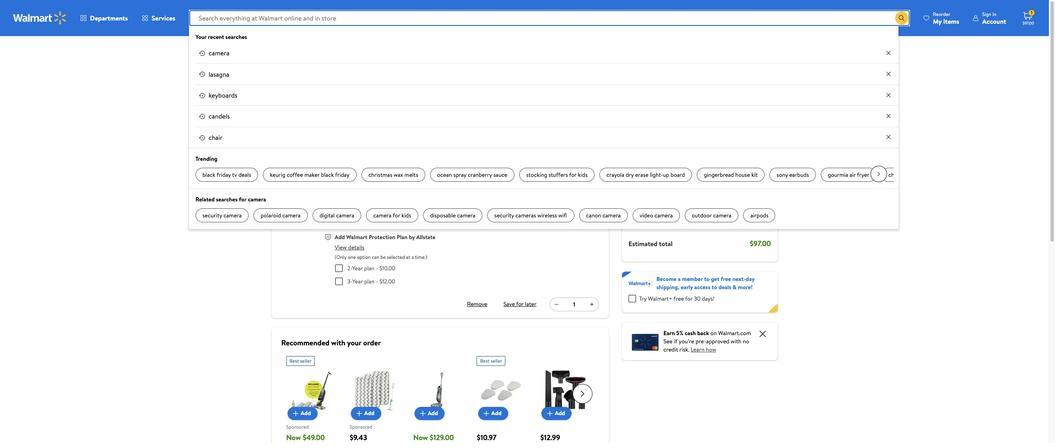 Task type: describe. For each thing, give the bounding box(es) containing it.
your
[[196, 33, 207, 41]]

kids inside 'link'
[[402, 212, 411, 220]]

0 vertical spatial searches
[[226, 33, 247, 41]]

services button
[[135, 8, 182, 28]]

for inside stocking stuffers for kids link
[[569, 171, 577, 179]]

and
[[294, 160, 303, 168]]

view details button
[[335, 244, 364, 252]]

$97.00 right account
[[1023, 20, 1035, 26]]

for inside items in your cart have reduced prices. check out now for extra savings!
[[695, 112, 703, 120]]

gingerbread house kit link
[[697, 168, 765, 182]]

wed,
[[408, 103, 430, 117]]

member
[[682, 275, 703, 284]]

camera for kids link
[[366, 209, 418, 223]]

air
[[850, 171, 856, 179]]

sold
[[281, 160, 292, 168]]

dismiss capital one banner image
[[758, 330, 768, 340]]

in
[[672, 104, 676, 112]]

time.)
[[415, 254, 427, 261]]

dry
[[626, 171, 634, 179]]

canon
[[586, 212, 601, 220]]

- for $10.00
[[376, 265, 378, 273]]

nov
[[432, 103, 449, 117]]

shipped
[[304, 160, 323, 168]]

searches inside related searches for camera group
[[216, 196, 238, 204]]

,
[[373, 103, 375, 117]]

a inside view details (only one option can be selected at a time.)
[[412, 254, 414, 261]]

banner containing become a member to get free next-day shipping, early access to deals & more!
[[622, 272, 778, 313]]

ocean
[[437, 171, 452, 179]]

search icon image
[[899, 15, 905, 21]]

cart
[[690, 104, 700, 112]]

check
[[657, 112, 673, 120]]

keyboards
[[209, 91, 237, 100]]

keurig coffee maker black friday link
[[263, 168, 357, 182]]

have
[[702, 104, 713, 112]]

3-
[[348, 278, 352, 286]]

sony
[[777, 171, 788, 179]]

camera for disposable
[[457, 212, 476, 220]]

for left 30 in the bottom of the page
[[686, 295, 693, 303]]

trending group
[[189, 148, 946, 185]]

now $129.00 group
[[413, 353, 462, 444]]

2 horizontal spatial to
[[712, 284, 717, 292]]

your for order
[[347, 338, 362, 348]]

calculated at checkout
[[706, 216, 771, 225]]

departments
[[90, 14, 128, 23]]

0 horizontal spatial $102.00
[[582, 208, 599, 215]]

seller inside best seller alert
[[346, 176, 358, 183]]

$97.00 down kit
[[753, 182, 771, 191]]

in inside alert
[[281, 176, 286, 183]]

no
[[743, 338, 749, 346]]

stocking
[[526, 171, 547, 179]]

2 black from the left
[[321, 171, 334, 179]]

security for security cameras wireless wifi
[[495, 212, 514, 220]]

for inside camera for kids 'link'
[[393, 212, 400, 220]]

on
[[711, 330, 717, 338]]

see if you're pre-approved with no credit risk.
[[664, 338, 749, 354]]

melts
[[405, 171, 418, 179]]

can
[[372, 254, 380, 261]]

walmart+
[[648, 295, 673, 303]]

items inside items in your cart have reduced prices. check out now for extra savings!
[[657, 104, 671, 112]]

sauce
[[494, 171, 508, 179]]

1 horizontal spatial to
[[704, 275, 710, 284]]

add button for $9.43
[[351, 408, 381, 421]]

continue to checkout button
[[629, 76, 771, 93]]

jan
[[400, 219, 408, 227]]

year for 2-
[[352, 265, 363, 273]]

option
[[357, 254, 371, 261]]

for up security camera
[[239, 196, 247, 204]]

list box containing camera
[[189, 33, 946, 226]]

sponsored for $9.43
[[350, 424, 372, 431]]

add button inside the $10.97 group
[[478, 408, 508, 421]]

digital camera link
[[313, 209, 361, 223]]

$12.99 group
[[541, 353, 589, 444]]

with inside see if you're pre-approved with no credit risk.
[[731, 338, 742, 346]]

checkout for calculated at checkout
[[745, 216, 771, 225]]

camera for polaroid
[[282, 212, 301, 220]]

christmas wax melts link
[[362, 168, 425, 182]]

recommended
[[281, 338, 330, 348]]

access
[[695, 284, 711, 292]]

sony earbuds
[[777, 171, 809, 179]]

1 horizontal spatial at
[[738, 216, 743, 225]]

free for wed,
[[315, 103, 334, 117]]

add button inside now $49.00 'group'
[[288, 408, 318, 421]]

candels
[[209, 112, 230, 121]]

save
[[571, 209, 579, 215]]

shipping
[[629, 201, 650, 210]]

navigator
[[345, 189, 373, 198]]

calculated
[[706, 216, 736, 225]]

digital camera
[[320, 212, 354, 220]]

free holiday returns until jan 31
[[336, 219, 415, 227]]

$9.43 group
[[350, 353, 399, 444]]

board
[[671, 171, 685, 179]]

plan
[[397, 233, 408, 242]]

1 for 1 $97.00
[[1031, 9, 1033, 16]]

remove button
[[464, 298, 491, 311]]

next slide for horizontalscrollerrecommendations list image
[[573, 385, 593, 404]]

0 horizontal spatial by
[[324, 160, 330, 168]]

earn
[[664, 330, 675, 338]]

sponsored for now
[[286, 424, 309, 431]]

cranberry
[[468, 171, 492, 179]]

camera for security
[[224, 212, 242, 220]]

0 vertical spatial walmart
[[332, 160, 353, 168]]

related
[[196, 196, 215, 204]]

your recent searches
[[196, 33, 247, 41]]

canon camera link
[[579, 209, 628, 223]]

camera for outdoor
[[714, 212, 732, 220]]

you save $102.00
[[564, 208, 599, 215]]

cleaner,
[[327, 199, 351, 208]]

disposable camera link
[[423, 209, 483, 223]]

0 vertical spatial -
[[745, 168, 747, 177]]

continue to checkout
[[669, 80, 731, 89]]

learn how
[[691, 346, 717, 354]]

year for 3-
[[352, 278, 363, 286]]

(only
[[335, 254, 347, 261]]

plan for $10.00
[[364, 265, 375, 273]]

try
[[640, 295, 647, 303]]

best inside alert
[[335, 176, 345, 183]]

gourmia air fryer link
[[821, 168, 877, 182]]

clear query image
[[886, 134, 892, 141]]

details
[[348, 244, 364, 252]]

$10.97
[[477, 433, 497, 443]]

you're
[[679, 338, 695, 346]]

shark navigator lift-away xl multisurface upright vacuum cleaner, cu512 link
[[327, 188, 499, 208]]

canon camera
[[586, 212, 621, 220]]

camera inside group
[[209, 49, 230, 58]]

$10.00
[[380, 265, 396, 273]]

keyboards link
[[196, 86, 876, 105]]

items inside reorder my items
[[944, 17, 960, 26]]

taxes
[[629, 216, 644, 225]]

security camera link
[[196, 209, 249, 223]]

see
[[664, 338, 673, 346]]

free shipping, arrives wed, nov 15 94804 element
[[271, 93, 609, 136]]

for inside save for later button
[[516, 301, 524, 309]]

add for add button in $9.43 group
[[364, 410, 375, 418]]

94804
[[315, 121, 334, 130]]

outdoor camera link
[[685, 209, 739, 223]]

1 horizontal spatial by
[[409, 233, 415, 242]]

services
[[152, 14, 175, 23]]

people's
[[299, 176, 317, 183]]

1 vertical spatial free
[[674, 295, 684, 303]]

now $49.00 group
[[286, 353, 335, 444]]

save
[[504, 301, 515, 309]]

kids inside trending 'element'
[[578, 171, 588, 179]]

crayola dry erase light-up board link
[[600, 168, 692, 182]]

be
[[381, 254, 386, 261]]

now $129.00
[[413, 433, 454, 443]]

walmart image
[[13, 12, 67, 25]]

clear query image for candels
[[886, 113, 892, 120]]

$129.00
[[430, 433, 454, 443]]

Try Walmart+ free for 30 days! checkbox
[[629, 296, 636, 303]]

camera inside 'link'
[[373, 212, 392, 220]]

to inside button
[[697, 80, 703, 89]]

add for add button inside the $10.97 group
[[492, 410, 502, 418]]

sony earbuds link
[[770, 168, 816, 182]]

credit
[[664, 346, 678, 354]]

account
[[983, 17, 1007, 26]]

add button for $12.99
[[542, 408, 572, 421]]

early
[[681, 284, 693, 292]]

plan for $12.00
[[364, 278, 375, 286]]

free inside become a member to get free next-day shipping, early access to deals & more!
[[721, 275, 731, 284]]



Task type: locate. For each thing, give the bounding box(es) containing it.
vacuum
[[472, 189, 495, 198]]

1 vertical spatial checkout
[[745, 216, 771, 225]]

erase
[[635, 171, 649, 179]]

2 horizontal spatial best
[[480, 358, 490, 365]]

shark navigator lift-away xl multisurface upright vacuum cleaner, cu512 $97.00/ea
[[327, 189, 495, 218]]

best seller inside alert
[[335, 176, 358, 183]]

disposable camera
[[430, 212, 476, 220]]

clear query image for lasagna
[[886, 71, 892, 77]]

0 vertical spatial a
[[412, 254, 414, 261]]

1 vertical spatial your
[[347, 338, 362, 348]]

free inside free shipping , arrives wed, nov 15 94804
[[315, 103, 334, 117]]

1 vertical spatial year
[[352, 278, 363, 286]]

1 year from the top
[[352, 265, 363, 273]]

0 vertical spatial deals
[[239, 171, 251, 179]]

with left no
[[731, 338, 742, 346]]

1 horizontal spatial with
[[731, 338, 742, 346]]

kids
[[578, 171, 588, 179], [402, 212, 411, 220]]

1 vertical spatial plan
[[364, 278, 375, 286]]

your for cart
[[678, 104, 689, 112]]

-$102.00
[[745, 168, 770, 177]]

reorder my items
[[933, 10, 960, 26]]

add to cart image inside now $129.00 group
[[418, 409, 428, 419]]

0 vertical spatial free
[[315, 103, 334, 117]]

best for $10.97
[[480, 358, 490, 365]]

1 now from the left
[[286, 433, 301, 443]]

15
[[452, 103, 461, 117]]

now inside sponsored now $49.00
[[286, 433, 301, 443]]

free down $97.00/ea at the top of the page
[[336, 219, 347, 227]]

camera for video
[[655, 212, 673, 220]]

add inside $9.43 group
[[364, 410, 375, 418]]

checkout up reduced
[[705, 80, 731, 89]]

2 now from the left
[[413, 433, 428, 443]]

at inside view details (only one option can be selected at a time.)
[[406, 254, 411, 261]]

$102.00
[[747, 168, 770, 177], [582, 208, 599, 215]]

items
[[944, 17, 960, 26], [657, 104, 671, 112]]

group inside "list box"
[[189, 33, 899, 148]]

polaroid
[[261, 212, 281, 220]]

$10.97 group
[[477, 353, 526, 444]]

clear query image
[[886, 50, 892, 56], [886, 71, 892, 77], [886, 92, 892, 98], [886, 113, 892, 120]]

candels link
[[196, 107, 876, 126]]

searches right recent
[[226, 33, 247, 41]]

-
[[745, 168, 747, 177], [376, 265, 378, 273], [376, 278, 378, 286]]

to right access
[[712, 284, 717, 292]]

0 vertical spatial items
[[944, 17, 960, 26]]

1 vertical spatial -
[[376, 265, 378, 273]]

items right my
[[944, 17, 960, 26]]

2 horizontal spatial seller
[[491, 358, 502, 365]]

now left $49.00
[[286, 433, 301, 443]]

checkout right the 'calculated' at the right
[[745, 216, 771, 225]]

remove
[[467, 301, 488, 309]]

sponsored inside $9.43 group
[[350, 424, 372, 431]]

1 horizontal spatial free
[[721, 275, 731, 284]]

deals inside become a member to get free next-day shipping, early access to deals & more!
[[719, 284, 732, 292]]

for right stuffers
[[569, 171, 577, 179]]

walmart up the details
[[346, 233, 368, 242]]

add button up $10.97
[[478, 408, 508, 421]]

decrease quantity shark navigator lift-away xl multisurface upright vacuum cleaner, cu512, current quantity 1 image
[[554, 301, 560, 308]]

arrives
[[378, 103, 406, 117]]

reorder
[[933, 10, 951, 17]]

group
[[189, 33, 899, 148]]

your inside items in your cart have reduced prices. check out now for extra savings!
[[678, 104, 689, 112]]

1 horizontal spatial free
[[336, 219, 347, 227]]

add to cart image
[[291, 409, 301, 419], [355, 409, 364, 419], [418, 409, 428, 419], [482, 409, 492, 419], [545, 409, 555, 419]]

in inside sign in account
[[993, 10, 997, 17]]

add button up now $129.00
[[415, 408, 445, 421]]

best inside the $10.97 group
[[480, 358, 490, 365]]

walmart plus image
[[629, 280, 653, 289]]

2 clear query image from the top
[[886, 71, 892, 77]]

0 vertical spatial kids
[[578, 171, 588, 179]]

1 left increase quantity shark navigator lift-away xl multisurface upright vacuum cleaner, cu512, current quantity 1 image
[[574, 301, 576, 309]]

0 horizontal spatial friday
[[217, 171, 231, 179]]

0 horizontal spatial security
[[202, 212, 222, 220]]

items left in
[[657, 104, 671, 112]]

0 horizontal spatial your
[[347, 338, 362, 348]]

1
[[1031, 9, 1033, 16], [574, 301, 576, 309]]

reduced price image
[[635, 104, 652, 120]]

to
[[697, 80, 703, 89], [704, 275, 710, 284], [712, 284, 717, 292]]

add button up sponsored $9.43
[[351, 408, 381, 421]]

sponsored up $49.00
[[286, 424, 309, 431]]

to left "get"
[[704, 275, 710, 284]]

best seller for now $49.00
[[290, 358, 312, 365]]

group containing camera
[[189, 33, 899, 148]]

1 inside 1 $97.00
[[1031, 9, 1033, 16]]

selected
[[387, 254, 405, 261]]

security for security camera
[[202, 212, 222, 220]]

allstate
[[416, 233, 436, 242]]

add to cart image up sponsored $9.43
[[355, 409, 364, 419]]

Walmart Site-Wide search field
[[189, 10, 946, 229]]

0 horizontal spatial free
[[674, 295, 684, 303]]

crayola
[[607, 171, 625, 179]]

add button up $12.99
[[542, 408, 572, 421]]

for left 31
[[393, 212, 400, 220]]

0 vertical spatial checkout
[[705, 80, 731, 89]]

2 plan from the top
[[364, 278, 375, 286]]

add up $12.99
[[555, 410, 565, 418]]

stocking stuffers for kids link
[[519, 168, 595, 182]]

sponsored now $49.00
[[286, 424, 325, 443]]

add for add button within now $49.00 'group'
[[301, 410, 311, 418]]

1 vertical spatial a
[[678, 275, 681, 284]]

house
[[736, 171, 750, 179]]

seller inside the $10.97 group
[[491, 358, 502, 365]]

become
[[657, 275, 677, 284]]

1 horizontal spatial items
[[944, 17, 960, 26]]

add button for now $129.00
[[415, 408, 445, 421]]

0 horizontal spatial items
[[657, 104, 671, 112]]

plan down the option
[[364, 265, 375, 273]]

at right the 'calculated' at the right
[[738, 216, 743, 225]]

later
[[525, 301, 537, 309]]

next-
[[733, 275, 746, 284]]

1 add to cart image from the left
[[291, 409, 301, 419]]

airpods
[[751, 212, 769, 220]]

1 security from the left
[[202, 212, 222, 220]]

deals left &
[[719, 284, 732, 292]]

keurig coffee maker black friday
[[270, 171, 350, 179]]

1 horizontal spatial best
[[335, 176, 345, 183]]

1 vertical spatial items
[[657, 104, 671, 112]]

free up airpods
[[760, 201, 771, 210]]

0 horizontal spatial best
[[290, 358, 299, 365]]

camera for kids
[[373, 212, 411, 220]]

related searches for camera element
[[192, 206, 894, 224]]

trending element
[[192, 165, 946, 184]]

5 add button from the left
[[542, 408, 572, 421]]

maker
[[305, 171, 320, 179]]

add button inside $9.43 group
[[351, 408, 381, 421]]

christmas wax melts
[[369, 171, 418, 179]]

2 add to cart image from the left
[[355, 409, 364, 419]]

1 horizontal spatial in
[[993, 10, 997, 17]]

increase quantity shark navigator lift-away xl multisurface upright vacuum cleaner, cu512, current quantity 1 image
[[589, 301, 596, 308]]

camera for canon
[[603, 212, 621, 220]]

sold and shipped by walmart
[[281, 160, 353, 168]]

if
[[674, 338, 678, 346]]

seller inside now $49.00 'group'
[[300, 358, 312, 365]]

2 vertical spatial -
[[376, 278, 378, 286]]

1 horizontal spatial now
[[413, 433, 428, 443]]

2-Year plan - $10.00 checkbox
[[335, 265, 343, 272]]

items in your cart have reduced prices. check out now for extra savings!
[[657, 104, 752, 120]]

Search search field
[[189, 10, 910, 26]]

sponsored
[[286, 424, 309, 431], [350, 424, 372, 431]]

$97.00 down airpods link
[[750, 239, 771, 249]]

1 horizontal spatial deals
[[719, 284, 732, 292]]

in 200+ people's carts alert
[[281, 172, 329, 185]]

outdoor camera
[[692, 212, 732, 220]]

1 vertical spatial 1
[[574, 301, 576, 309]]

add inside now $49.00 'group'
[[301, 410, 311, 418]]

2 friday from the left
[[335, 171, 350, 179]]

1 vertical spatial by
[[409, 233, 415, 242]]

$12.00
[[380, 278, 395, 286]]

$102.00 left the sony
[[747, 168, 770, 177]]

best for now $49.00
[[290, 358, 299, 365]]

add inside $12.99 group
[[555, 410, 565, 418]]

1 plan from the top
[[364, 265, 375, 273]]

add up view at the bottom
[[335, 233, 345, 242]]

1 horizontal spatial friday
[[335, 171, 350, 179]]

black friday tv deals link
[[196, 168, 258, 182]]

walmart up best seller alert
[[332, 160, 353, 168]]

1 black from the left
[[202, 171, 215, 179]]

walmart.com
[[719, 330, 751, 338]]

plan down 2-year plan - $10.00
[[364, 278, 375, 286]]

0 vertical spatial year
[[352, 265, 363, 273]]

add up now $129.00
[[428, 410, 438, 418]]

- left $12.00
[[376, 278, 378, 286]]

in right sign
[[993, 10, 997, 17]]

add
[[335, 233, 345, 242], [301, 410, 311, 418], [364, 410, 375, 418], [428, 410, 438, 418], [492, 410, 502, 418], [555, 410, 565, 418]]

add button inside $12.99 group
[[542, 408, 572, 421]]

1 add button from the left
[[288, 408, 318, 421]]

year right 3-year plan - $12.00 option on the bottom of page
[[352, 278, 363, 286]]

0 horizontal spatial free
[[315, 103, 334, 117]]

0 horizontal spatial sponsored
[[286, 424, 309, 431]]

free
[[315, 103, 334, 117], [760, 201, 771, 210], [336, 219, 347, 227]]

$97.00 up you save $102.00
[[578, 187, 599, 198]]

black friday tv deals
[[202, 171, 251, 179]]

add to cart image for now $129.00
[[418, 409, 428, 419]]

at
[[738, 216, 743, 225], [406, 254, 411, 261]]

get
[[711, 275, 720, 284]]

free shipping , arrives wed, nov 15 94804
[[315, 103, 461, 130]]

prices.
[[736, 104, 752, 112]]

best seller for $10.97
[[480, 358, 502, 365]]

0 vertical spatial 1
[[1031, 9, 1033, 16]]

by right shipped
[[324, 160, 330, 168]]

add to cart image up $10.97
[[482, 409, 492, 419]]

best inside now $49.00 'group'
[[290, 358, 299, 365]]

a inside become a member to get free next-day shipping, early access to deals & more!
[[678, 275, 681, 284]]

related searches for camera group
[[189, 189, 899, 226]]

1 vertical spatial in
[[281, 176, 286, 183]]

add inside now $129.00 group
[[428, 410, 438, 418]]

free
[[721, 275, 731, 284], [674, 295, 684, 303]]

1 vertical spatial searches
[[216, 196, 238, 204]]

best seller alert
[[332, 172, 361, 185]]

0 vertical spatial in
[[993, 10, 997, 17]]

1 horizontal spatial best seller
[[335, 176, 358, 183]]

now inside group
[[413, 433, 428, 443]]

black down 'trending'
[[202, 171, 215, 179]]

0 horizontal spatial 1
[[574, 301, 576, 309]]

0 horizontal spatial now
[[286, 433, 301, 443]]

camera link
[[196, 44, 876, 63]]

0 horizontal spatial a
[[412, 254, 414, 261]]

1 horizontal spatial sponsored
[[350, 424, 372, 431]]

banner
[[622, 272, 778, 313]]

1 vertical spatial deals
[[719, 284, 732, 292]]

free for jan
[[336, 219, 347, 227]]

now left $129.00
[[413, 433, 428, 443]]

security
[[202, 212, 222, 220], [495, 212, 514, 220]]

0 horizontal spatial kids
[[402, 212, 411, 220]]

view details (only one option can be selected at a time.)
[[335, 244, 427, 261]]

view
[[335, 244, 347, 252]]

add to cart image inside $12.99 group
[[545, 409, 555, 419]]

1 horizontal spatial seller
[[346, 176, 358, 183]]

security down related
[[202, 212, 222, 220]]

add for add button within $12.99 group
[[555, 410, 565, 418]]

free right "get"
[[721, 275, 731, 284]]

1 horizontal spatial kids
[[578, 171, 588, 179]]

30
[[694, 295, 701, 303]]

savings!
[[718, 112, 738, 120]]

fulfillment logo image
[[281, 103, 305, 126]]

your right in
[[678, 104, 689, 112]]

0 horizontal spatial deals
[[239, 171, 251, 179]]

free up 94804
[[315, 103, 334, 117]]

1 for 1
[[574, 301, 576, 309]]

a left time.)
[[412, 254, 414, 261]]

1 sponsored from the left
[[286, 424, 309, 431]]

sponsored inside sponsored now $49.00
[[286, 424, 309, 431]]

1 horizontal spatial 1
[[1031, 9, 1033, 16]]

4 clear query image from the top
[[886, 113, 892, 120]]

1 horizontal spatial $102.00
[[747, 168, 770, 177]]

a left early
[[678, 275, 681, 284]]

best seller inside the $10.97 group
[[480, 358, 502, 365]]

shipping,
[[657, 284, 680, 292]]

2 vertical spatial free
[[336, 219, 347, 227]]

at right selected
[[406, 254, 411, 261]]

add to cart image up now $129.00
[[418, 409, 428, 419]]

deals right tv
[[239, 171, 251, 179]]

in 200+ people's carts
[[281, 176, 329, 183]]

0 horizontal spatial in
[[281, 176, 286, 183]]

checkout for continue to checkout
[[705, 80, 731, 89]]

list box
[[189, 33, 946, 226]]

become a member to get free next-day shipping, early access to deals & more!
[[657, 275, 755, 292]]

1 horizontal spatial a
[[678, 275, 681, 284]]

add to cart image inside now $49.00 'group'
[[291, 409, 301, 419]]

deals inside black friday tv deals link
[[239, 171, 251, 179]]

0 horizontal spatial checkout
[[705, 80, 731, 89]]

order
[[363, 338, 381, 348]]

cash
[[685, 330, 696, 338]]

seller for $10.97
[[491, 358, 502, 365]]

walmart
[[332, 160, 353, 168], [346, 233, 368, 242]]

0 vertical spatial at
[[738, 216, 743, 225]]

for right save
[[516, 301, 524, 309]]

add for add button within now $129.00 group
[[428, 410, 438, 418]]

- left kit
[[745, 168, 747, 177]]

0 horizontal spatial best seller
[[290, 358, 312, 365]]

1 vertical spatial kids
[[402, 212, 411, 220]]

by right the plan
[[409, 233, 415, 242]]

3 add button from the left
[[415, 408, 445, 421]]

1 horizontal spatial security
[[495, 212, 514, 220]]

0 vertical spatial plan
[[364, 265, 375, 273]]

add up $10.97
[[492, 410, 502, 418]]

2 horizontal spatial best seller
[[480, 358, 502, 365]]

stuffers
[[549, 171, 568, 179]]

0 vertical spatial free
[[721, 275, 731, 284]]

0 vertical spatial your
[[678, 104, 689, 112]]

0 horizontal spatial to
[[697, 80, 703, 89]]

$9.43
[[350, 433, 367, 443]]

black down "sold and shipped by walmart"
[[321, 171, 334, 179]]

1 friday from the left
[[217, 171, 231, 179]]

1 horizontal spatial your
[[678, 104, 689, 112]]

2 year from the top
[[352, 278, 363, 286]]

your left order
[[347, 338, 362, 348]]

1 right sign in account
[[1031, 9, 1033, 16]]

outdoor
[[692, 212, 712, 220]]

holiday
[[348, 219, 367, 227]]

add to cart image for $12.99
[[545, 409, 555, 419]]

shark navigator lift-away xl multisurface upright vacuum cleaner, cu512, with add-on services, $97.00/ea, 1 in cart image
[[281, 188, 321, 228]]

0 vertical spatial $102.00
[[747, 168, 770, 177]]

5 add to cart image from the left
[[545, 409, 555, 419]]

free down early
[[674, 295, 684, 303]]

friday left tv
[[217, 171, 231, 179]]

add up sponsored now $49.00 at the left
[[301, 410, 311, 418]]

checkout inside button
[[705, 80, 731, 89]]

3-Year plan - $12.00 checkbox
[[335, 278, 343, 285]]

add to cart image up sponsored now $49.00 at the left
[[291, 409, 301, 419]]

0 horizontal spatial seller
[[300, 358, 312, 365]]

searches up security camera
[[216, 196, 238, 204]]

add button up sponsored now $49.00 at the left
[[288, 408, 318, 421]]

to right continue
[[697, 80, 703, 89]]

add to cart image inside $9.43 group
[[355, 409, 364, 419]]

- left $10.00
[[376, 265, 378, 273]]

1 with from the left
[[731, 338, 742, 346]]

4 add to cart image from the left
[[482, 409, 492, 419]]

earbuds
[[790, 171, 809, 179]]

seller for now $49.00
[[300, 358, 312, 365]]

camera for digital
[[336, 212, 354, 220]]

31
[[410, 219, 415, 227]]

0 horizontal spatial black
[[202, 171, 215, 179]]

by
[[324, 160, 330, 168], [409, 233, 415, 242]]

0 vertical spatial by
[[324, 160, 330, 168]]

add inside the $10.97 group
[[492, 410, 502, 418]]

2 horizontal spatial free
[[760, 201, 771, 210]]

trending
[[196, 155, 217, 163]]

0 horizontal spatial with
[[331, 338, 346, 348]]

5%
[[677, 330, 684, 338]]

2 add button from the left
[[351, 408, 381, 421]]

1 horizontal spatial checkout
[[745, 216, 771, 225]]

days!
[[702, 295, 715, 303]]

continue
[[669, 80, 695, 89]]

1 vertical spatial at
[[406, 254, 411, 261]]

friday up shark
[[335, 171, 350, 179]]

4 add button from the left
[[478, 408, 508, 421]]

1 vertical spatial free
[[760, 201, 771, 210]]

shipping
[[336, 103, 373, 117]]

add button inside now $129.00 group
[[415, 408, 445, 421]]

- for $12.00
[[376, 278, 378, 286]]

clear query image for keyboards
[[886, 92, 892, 98]]

2 with from the left
[[331, 338, 346, 348]]

lift-
[[374, 189, 386, 198]]

3 add to cart image from the left
[[418, 409, 428, 419]]

next slide of list image
[[871, 166, 887, 183]]

extra
[[704, 112, 717, 120]]

2 sponsored from the left
[[350, 424, 372, 431]]

learn how link
[[691, 346, 717, 354]]

1 horizontal spatial black
[[321, 171, 334, 179]]

add to cart image for $9.43
[[355, 409, 364, 419]]

for right now
[[695, 112, 703, 120]]

best seller inside now $49.00 'group'
[[290, 358, 312, 365]]

add to cart image inside the $10.97 group
[[482, 409, 492, 419]]

capital one credit card image
[[632, 333, 659, 351]]

1 vertical spatial $102.00
[[582, 208, 599, 215]]

sponsored up $9.43
[[350, 424, 372, 431]]

save for later
[[504, 301, 537, 309]]

with right recommended
[[331, 338, 346, 348]]

1 vertical spatial walmart
[[346, 233, 368, 242]]

2 security from the left
[[495, 212, 514, 220]]

add up sponsored $9.43
[[364, 410, 375, 418]]

add to cart image up $12.99
[[545, 409, 555, 419]]

3 clear query image from the top
[[886, 92, 892, 98]]

in left 200+
[[281, 176, 286, 183]]

year down one
[[352, 265, 363, 273]]

0 horizontal spatial at
[[406, 254, 411, 261]]

1 clear query image from the top
[[886, 50, 892, 56]]

clear query image for camera
[[886, 50, 892, 56]]

$102.00 right save
[[582, 208, 599, 215]]

security left cameras
[[495, 212, 514, 220]]



Task type: vqa. For each thing, say whether or not it's contained in the screenshot.
Add BUTTON corresponding to Now $129.00
yes



